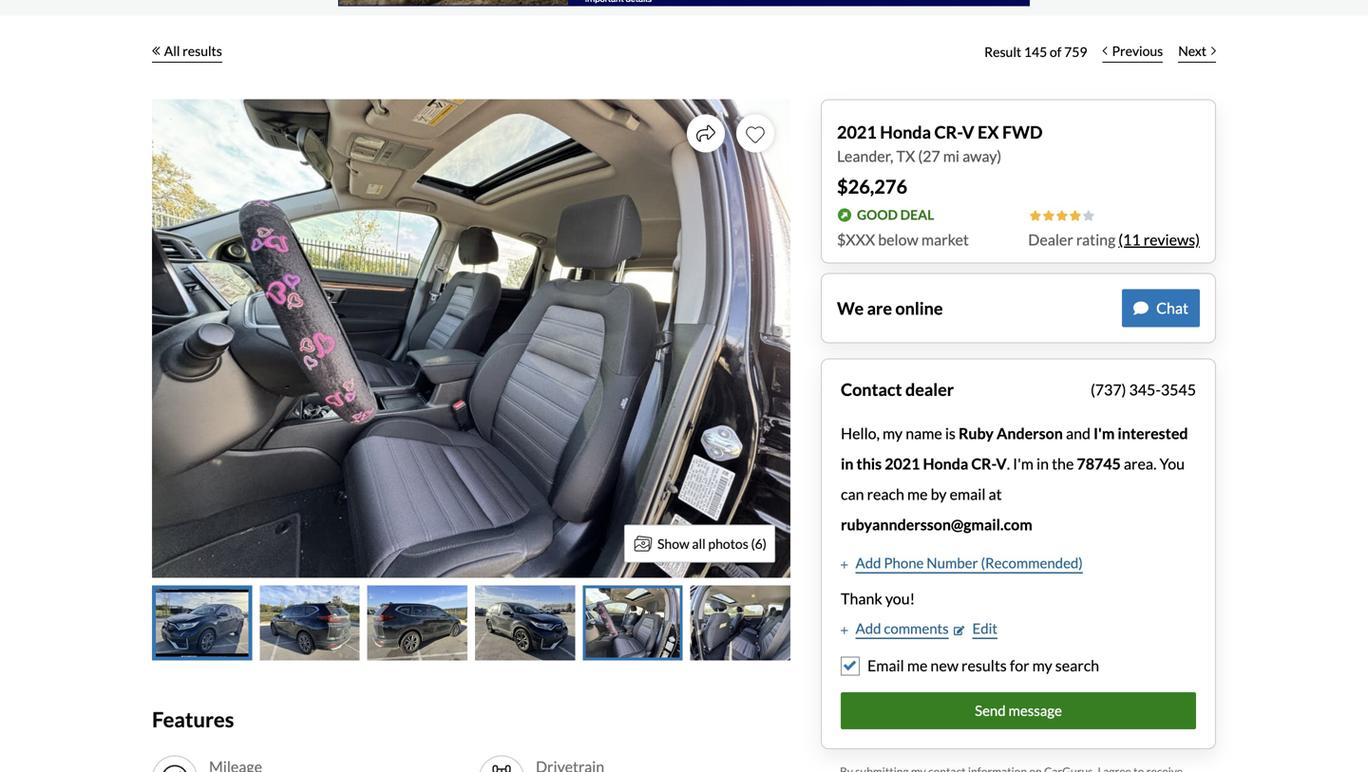 Task type: locate. For each thing, give the bounding box(es) containing it.
1 in from the left
[[841, 455, 854, 473]]

tab list
[[152, 586, 791, 661]]

email
[[868, 657, 904, 675]]

me left by at right
[[907, 485, 928, 504]]

phone
[[884, 554, 924, 572]]

results
[[183, 43, 222, 59], [962, 657, 1007, 675]]

honda inside 2021 honda cr-v ex fwd leander, tx (27 mi away)
[[880, 122, 931, 143]]

2 add from the top
[[856, 620, 881, 637]]

comments
[[884, 620, 949, 637]]

(27
[[918, 147, 940, 165]]

interested
[[1118, 424, 1188, 443]]

1 vertical spatial v
[[996, 455, 1007, 473]]

add left phone
[[856, 554, 881, 572]]

me
[[907, 485, 928, 504], [907, 657, 928, 675]]

i'm right the .
[[1013, 455, 1034, 473]]

in left the the at the bottom of page
[[1037, 455, 1049, 473]]

i'm
[[1094, 424, 1115, 443], [1013, 455, 1034, 473]]

results inside "link"
[[183, 43, 222, 59]]

1 vertical spatial me
[[907, 657, 928, 675]]

1 vertical spatial cr-
[[971, 455, 996, 473]]

cr- up mi
[[935, 122, 962, 143]]

1 vertical spatial my
[[1033, 657, 1053, 675]]

(11
[[1119, 230, 1141, 249]]

0 vertical spatial i'm
[[1094, 424, 1115, 443]]

(6)
[[751, 536, 767, 552]]

plus image for add comments
[[841, 626, 848, 635]]

cr- for .
[[971, 455, 996, 473]]

i'm right and
[[1094, 424, 1115, 443]]

0 vertical spatial honda
[[880, 122, 931, 143]]

i'm interested in this
[[841, 424, 1188, 473]]

(11 reviews) button
[[1119, 229, 1200, 251]]

share image
[[697, 124, 716, 143]]

honda for ex
[[880, 122, 931, 143]]

chevron double left image
[[152, 46, 160, 56]]

view vehicle photo 3 image
[[367, 586, 468, 661]]

hello, my name is ruby anderson and
[[841, 424, 1094, 443]]

edit image
[[954, 626, 965, 635]]

2 me from the top
[[907, 657, 928, 675]]

send message button
[[841, 693, 1196, 730]]

my right for
[[1033, 657, 1053, 675]]

area.
[[1124, 455, 1157, 473]]

plus image
[[841, 560, 848, 570], [841, 626, 848, 635]]

send message
[[975, 702, 1062, 719]]

plus image inside the add phone number (recommended) button
[[841, 560, 848, 570]]

1 vertical spatial honda
[[923, 455, 968, 473]]

v up at
[[996, 455, 1007, 473]]

can
[[841, 485, 864, 504]]

result
[[985, 44, 1022, 60]]

all results link
[[152, 31, 222, 73]]

add phone number (recommended)
[[856, 554, 1083, 572]]

0 vertical spatial me
[[907, 485, 928, 504]]

new
[[931, 657, 959, 675]]

1 add from the top
[[856, 554, 881, 572]]

0 vertical spatial v
[[962, 122, 974, 143]]

drivetrain image
[[487, 764, 517, 773]]

plus image down thank
[[841, 626, 848, 635]]

0 horizontal spatial results
[[183, 43, 222, 59]]

the
[[1052, 455, 1074, 473]]

honda for .
[[923, 455, 968, 473]]

v
[[962, 122, 974, 143], [996, 455, 1007, 473]]

2021 honda cr-v . i'm in the 78745
[[885, 455, 1121, 473]]

cr- for ex
[[935, 122, 962, 143]]

0 vertical spatial add
[[856, 554, 881, 572]]

my left 'name'
[[883, 424, 903, 443]]

0 vertical spatial cr-
[[935, 122, 962, 143]]

honda down is
[[923, 455, 968, 473]]

rating
[[1076, 230, 1116, 249]]

chat button
[[1122, 289, 1200, 327]]

honda
[[880, 122, 931, 143], [923, 455, 968, 473]]

dealer
[[1028, 230, 1074, 249]]

chevron right image
[[1212, 46, 1216, 56]]

email
[[950, 485, 986, 504]]

1 plus image from the top
[[841, 560, 848, 570]]

this
[[857, 455, 882, 473]]

0 vertical spatial my
[[883, 424, 903, 443]]

view vehicle photo 5 image
[[583, 586, 683, 661]]

1 vertical spatial results
[[962, 657, 1007, 675]]

dealer rating (11 reviews)
[[1028, 230, 1200, 249]]

add down thank
[[856, 620, 881, 637]]

2021
[[837, 122, 877, 143], [885, 455, 920, 473]]

1 horizontal spatial in
[[1037, 455, 1049, 473]]

anderson
[[997, 424, 1063, 443]]

me inside area. you can reach me by email at
[[907, 485, 928, 504]]

plus image up thank
[[841, 560, 848, 570]]

$xxx below market
[[837, 230, 969, 249]]

my
[[883, 424, 903, 443], [1033, 657, 1053, 675]]

add for add phone number (recommended)
[[856, 554, 881, 572]]

0 horizontal spatial in
[[841, 455, 854, 473]]

results right all
[[183, 43, 222, 59]]

view vehicle photo 4 image
[[475, 586, 575, 661]]

away)
[[963, 147, 1002, 165]]

0 vertical spatial 2021
[[837, 122, 877, 143]]

2 plus image from the top
[[841, 626, 848, 635]]

0 horizontal spatial 2021
[[837, 122, 877, 143]]

2021 for ex
[[837, 122, 877, 143]]

1 horizontal spatial v
[[996, 455, 1007, 473]]

2021 inside 2021 honda cr-v ex fwd leander, tx (27 mi away)
[[837, 122, 877, 143]]

759
[[1064, 44, 1088, 60]]

v for ex
[[962, 122, 974, 143]]

in left this
[[841, 455, 854, 473]]

add inside button
[[856, 620, 881, 637]]

0 vertical spatial results
[[183, 43, 222, 59]]

are
[[867, 298, 892, 319]]

(recommended)
[[981, 554, 1083, 572]]

145
[[1024, 44, 1047, 60]]

add comments
[[856, 620, 949, 637]]

all
[[164, 43, 180, 59]]

0 horizontal spatial cr-
[[935, 122, 962, 143]]

market
[[922, 230, 969, 249]]

cr- inside 2021 honda cr-v ex fwd leander, tx (27 mi away)
[[935, 122, 962, 143]]

$26,276
[[837, 175, 908, 198]]

cr- left the .
[[971, 455, 996, 473]]

1 vertical spatial add
[[856, 620, 881, 637]]

add inside button
[[856, 554, 881, 572]]

me left new
[[907, 657, 928, 675]]

show all photos (6) link
[[624, 525, 775, 563]]

for
[[1010, 657, 1030, 675]]

add
[[856, 554, 881, 572], [856, 620, 881, 637]]

1 horizontal spatial cr-
[[971, 455, 996, 473]]

v inside 2021 honda cr-v ex fwd leander, tx (27 mi away)
[[962, 122, 974, 143]]

i'm inside i'm interested in this
[[1094, 424, 1115, 443]]

honda up tx
[[880, 122, 931, 143]]

cr-
[[935, 122, 962, 143], [971, 455, 996, 473]]

and
[[1066, 424, 1091, 443]]

2021 right this
[[885, 455, 920, 473]]

mi
[[943, 147, 960, 165]]

vehicle full photo image
[[152, 99, 791, 578]]

1 horizontal spatial i'm
[[1094, 424, 1115, 443]]

we
[[837, 298, 864, 319]]

previous
[[1112, 43, 1163, 59]]

1 me from the top
[[907, 485, 928, 504]]

below
[[878, 230, 919, 249]]

v left ex
[[962, 122, 974, 143]]

0 horizontal spatial i'm
[[1013, 455, 1034, 473]]

ex
[[978, 122, 999, 143]]

0 vertical spatial plus image
[[841, 560, 848, 570]]

0 horizontal spatial v
[[962, 122, 974, 143]]

results left for
[[962, 657, 1007, 675]]

1 vertical spatial 2021
[[885, 455, 920, 473]]

1 vertical spatial plus image
[[841, 626, 848, 635]]

1 horizontal spatial 2021
[[885, 455, 920, 473]]

plus image inside add comments button
[[841, 626, 848, 635]]

2021 up "leander,"
[[837, 122, 877, 143]]



Task type: vqa. For each thing, say whether or not it's contained in the screenshot.
2nd Add from the bottom of the page
yes



Task type: describe. For each thing, give the bounding box(es) containing it.
2021 for .
[[885, 455, 920, 473]]

chevron left image
[[1103, 46, 1107, 56]]

next link
[[1171, 31, 1224, 73]]

3545
[[1161, 381, 1196, 399]]

(737)
[[1091, 381, 1126, 399]]

add comments button
[[841, 618, 949, 640]]

result 145 of 759
[[985, 44, 1088, 60]]

all results
[[164, 43, 222, 59]]

good deal
[[857, 207, 934, 223]]

leander,
[[837, 147, 894, 165]]

v for .
[[996, 455, 1007, 473]]

(737) 345-3545
[[1091, 381, 1196, 399]]

78745
[[1077, 455, 1121, 473]]

you!
[[885, 590, 915, 608]]

contact dealer
[[841, 379, 954, 400]]

0 horizontal spatial my
[[883, 424, 903, 443]]

1 horizontal spatial results
[[962, 657, 1007, 675]]

area. you can reach me by email at
[[841, 455, 1185, 504]]

is
[[945, 424, 956, 443]]

edit button
[[954, 618, 998, 640]]

of
[[1050, 44, 1062, 60]]

2021 honda cr-v ex fwd leander, tx (27 mi away)
[[837, 122, 1043, 165]]

message
[[1009, 702, 1062, 719]]

deal
[[901, 207, 934, 223]]

view vehicle photo 6 image
[[691, 586, 791, 661]]

reach
[[867, 485, 905, 504]]

show all photos (6)
[[658, 536, 767, 552]]

name
[[906, 424, 942, 443]]

1 horizontal spatial my
[[1033, 657, 1053, 675]]

.
[[1007, 455, 1010, 473]]

we are online
[[837, 298, 943, 319]]

by
[[931, 485, 947, 504]]

search
[[1056, 657, 1099, 675]]

2 in from the left
[[1037, 455, 1049, 473]]

view vehicle photo 1 image
[[152, 586, 252, 661]]

email me new results for my search
[[868, 657, 1099, 675]]

next
[[1178, 43, 1207, 59]]

dealer
[[906, 379, 954, 400]]

thank you!
[[841, 590, 915, 608]]

advertisement region
[[338, 0, 1030, 6]]

add phone number (recommended) button
[[841, 553, 1083, 574]]

reviews)
[[1144, 230, 1200, 249]]

tx
[[897, 147, 915, 165]]

$xxx
[[837, 230, 875, 249]]

plus image for add phone number (recommended)
[[841, 560, 848, 570]]

previous link
[[1095, 31, 1171, 73]]

at
[[989, 485, 1002, 504]]

thank
[[841, 590, 883, 608]]

fwd
[[1002, 122, 1043, 143]]

345-
[[1129, 381, 1161, 399]]

rubyanndersson@gmail.com
[[841, 515, 1033, 534]]

photos
[[708, 536, 749, 552]]

ruby
[[959, 424, 994, 443]]

all
[[692, 536, 706, 552]]

edit
[[973, 620, 998, 637]]

hello,
[[841, 424, 880, 443]]

online
[[896, 298, 943, 319]]

1 vertical spatial i'm
[[1013, 455, 1034, 473]]

features
[[152, 707, 234, 732]]

good
[[857, 207, 898, 223]]

number
[[927, 554, 978, 572]]

comment image
[[1134, 301, 1149, 316]]

you
[[1160, 455, 1185, 473]]

contact
[[841, 379, 902, 400]]

chat
[[1156, 299, 1189, 317]]

in inside i'm interested in this
[[841, 455, 854, 473]]

add for add comments
[[856, 620, 881, 637]]

view vehicle photo 2 image
[[260, 586, 360, 661]]

mileage image
[[160, 764, 190, 773]]

show
[[658, 536, 690, 552]]

send
[[975, 702, 1006, 719]]



